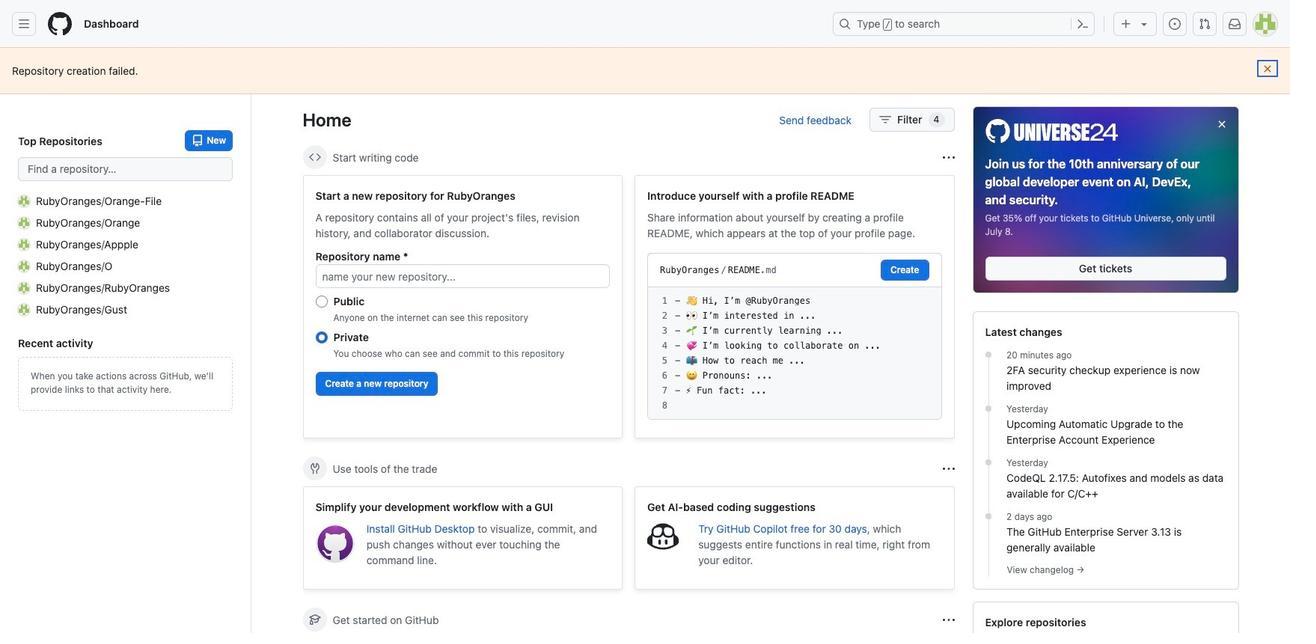 Task type: vqa. For each thing, say whether or not it's contained in the screenshot.
"Introduce yourself with a profile README" ELEMENT
yes



Task type: describe. For each thing, give the bounding box(es) containing it.
close image
[[1216, 118, 1228, 130]]

get ai-based coding suggestions element
[[635, 487, 955, 590]]

why am i seeing this? image for get ai-based coding suggestions element at the bottom of page
[[943, 463, 955, 475]]

orange file image
[[18, 195, 30, 207]]

3 why am i seeing this? image from the top
[[943, 614, 955, 626]]

github desktop image
[[316, 524, 355, 563]]

git pull request image
[[1199, 18, 1211, 30]]

gust image
[[18, 304, 30, 316]]

dismiss this message image
[[1262, 63, 1274, 75]]

1 dot fill image from the top
[[983, 402, 995, 414]]

name your new repository... text field
[[316, 264, 610, 288]]

rubyoranges image
[[18, 282, 30, 294]]

mortar board image
[[309, 614, 321, 626]]

o image
[[18, 260, 30, 272]]

issue opened image
[[1169, 18, 1181, 30]]

2 dot fill image from the top
[[983, 456, 995, 468]]

homepage image
[[48, 12, 72, 36]]

appple image
[[18, 238, 30, 250]]

none submit inside introduce yourself with a profile readme element
[[881, 260, 930, 281]]

command palette image
[[1077, 18, 1089, 30]]

tools image
[[309, 463, 321, 475]]

Top Repositories search field
[[18, 157, 233, 181]]

orange image
[[18, 217, 30, 229]]

code image
[[309, 151, 321, 163]]

2 dot fill image from the top
[[983, 510, 995, 522]]



Task type: locate. For each thing, give the bounding box(es) containing it.
introduce yourself with a profile readme element
[[635, 175, 955, 439]]

2 vertical spatial why am i seeing this? image
[[943, 614, 955, 626]]

None submit
[[881, 260, 930, 281]]

explore element
[[973, 106, 1239, 633]]

1 why am i seeing this? image from the top
[[943, 152, 955, 164]]

0 vertical spatial dot fill image
[[983, 402, 995, 414]]

why am i seeing this? image for introduce yourself with a profile readme element
[[943, 152, 955, 164]]

universe24 image
[[986, 119, 1120, 143]]

filter image
[[880, 114, 892, 126]]

alert
[[12, 63, 1279, 79]]

start a new repository element
[[303, 175, 623, 439]]

dot fill image
[[983, 349, 995, 361], [983, 510, 995, 522]]

1 vertical spatial dot fill image
[[983, 510, 995, 522]]

explore repositories navigation
[[973, 602, 1239, 633]]

why am i seeing this? image
[[943, 152, 955, 164], [943, 463, 955, 475], [943, 614, 955, 626]]

2 why am i seeing this? image from the top
[[943, 463, 955, 475]]

Find a repository… text field
[[18, 157, 233, 181]]

triangle down image
[[1139, 18, 1151, 30]]

dot fill image
[[983, 402, 995, 414], [983, 456, 995, 468]]

1 vertical spatial why am i seeing this? image
[[943, 463, 955, 475]]

1 dot fill image from the top
[[983, 349, 995, 361]]

inbox image
[[1229, 18, 1241, 30]]

simplify your development workflow with a gui element
[[303, 487, 623, 590]]

0 vertical spatial why am i seeing this? image
[[943, 152, 955, 164]]

0 vertical spatial dot fill image
[[983, 349, 995, 361]]

1 vertical spatial dot fill image
[[983, 456, 995, 468]]

None radio
[[316, 296, 328, 308], [316, 332, 328, 344], [316, 296, 328, 308], [316, 332, 328, 344]]



